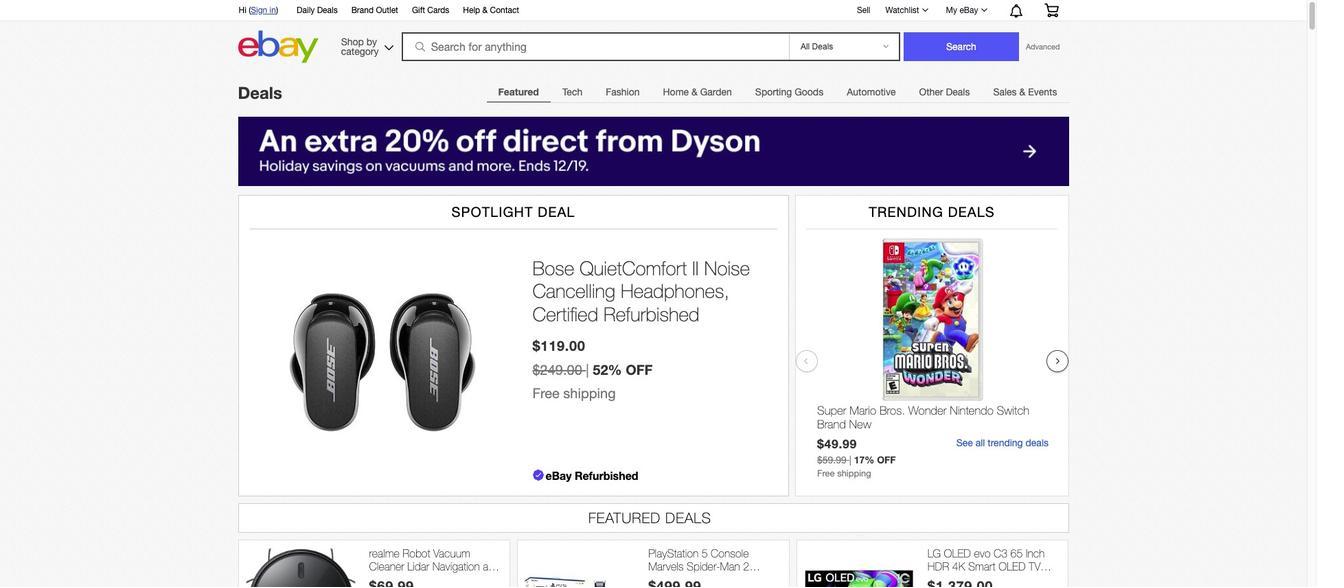 Task type: vqa. For each thing, say whether or not it's contained in the screenshot.
Antique checkbox
no



Task type: describe. For each thing, give the bounding box(es) containing it.
nintendo
[[950, 404, 993, 417]]

featured for featured
[[498, 86, 539, 98]]

tech
[[562, 87, 583, 98]]

watchlist link
[[878, 2, 934, 19]]

noise
[[704, 257, 750, 279]]

by
[[367, 36, 377, 47]]

shipping inside $59.99 | 17% off free shipping
[[837, 468, 871, 479]]

playstation 5 console marvels spider-man 2 bundle
[[648, 547, 749, 586]]

bose quietcomfort ii noise cancelling headphones, certified refurbished
[[533, 257, 750, 326]]

free inside $59.99 | 17% off free shipping
[[817, 468, 834, 479]]

featured link
[[487, 78, 551, 106]]

home & garden link
[[651, 78, 744, 106]]

help
[[463, 5, 480, 15]]

brand inside account 'navigation'
[[351, 5, 374, 15]]

(2023)
[[928, 574, 957, 586]]

lg oled evo c3 65 inch hdr 4k smart oled tv (2023) oled65c3pua
[[928, 547, 1045, 586]]

tech link
[[551, 78, 594, 106]]

other
[[919, 87, 943, 98]]

bros.
[[879, 404, 905, 417]]

sales & events
[[993, 87, 1057, 98]]

advanced
[[1026, 43, 1060, 51]]

my ebay link
[[939, 2, 993, 19]]

all
[[975, 437, 985, 448]]

0 vertical spatial oled
[[944, 547, 971, 560]]

automotive link
[[835, 78, 908, 106]]

daily deals link
[[297, 3, 338, 19]]

sporting goods link
[[744, 78, 835, 106]]

0 vertical spatial free
[[533, 385, 560, 401]]

& for contact
[[482, 5, 488, 15]]

$249.00
[[533, 362, 582, 377]]

contact
[[490, 5, 519, 15]]

ebay refurbished
[[546, 469, 638, 482]]

$49.99
[[817, 437, 857, 451]]

mapping
[[369, 574, 409, 586]]

fashion link
[[594, 78, 651, 106]]

brand inside the realme robot vacuum cleaner lidar navigation and mapping technology brand new
[[467, 574, 494, 586]]

garden
[[700, 87, 732, 98]]

an extra 20% off direct from dyson holiday savings on vacuums and more. ends 12/19. image
[[238, 117, 1069, 186]]

off for 52%
[[626, 361, 653, 377]]

navigation
[[432, 560, 480, 573]]

featured deals
[[588, 509, 712, 526]]

sales
[[993, 87, 1017, 98]]

help & contact link
[[463, 3, 519, 19]]

ebay inside account 'navigation'
[[960, 5, 978, 15]]

in
[[270, 5, 276, 15]]

wonder
[[908, 404, 946, 417]]

technology
[[412, 574, 464, 586]]

marvels
[[648, 560, 684, 573]]

quietcomfort
[[580, 257, 687, 279]]

fashion
[[606, 87, 640, 98]]

4k
[[952, 560, 965, 573]]

and
[[483, 560, 500, 573]]

switch
[[996, 404, 1029, 417]]

free shipping
[[533, 385, 616, 401]]

inch
[[1026, 547, 1045, 560]]

home & garden
[[663, 87, 732, 98]]

help & contact
[[463, 5, 519, 15]]

| for 17%
[[849, 455, 851, 466]]

spotlight deal
[[452, 204, 575, 220]]

sell
[[857, 5, 870, 15]]

evo
[[974, 547, 991, 560]]

trending deals
[[869, 204, 995, 220]]

featured for featured deals
[[588, 509, 661, 526]]

outlet
[[376, 5, 398, 15]]

sign
[[251, 5, 267, 15]]

none submit inside the shop by category banner
[[904, 32, 1019, 61]]

0 vertical spatial shipping
[[563, 385, 616, 401]]

sign in link
[[251, 5, 276, 15]]

brand outlet
[[351, 5, 398, 15]]

shop by category
[[341, 36, 379, 57]]

$59.99 | 17% off free shipping
[[817, 454, 896, 479]]

advanced link
[[1019, 33, 1067, 60]]

category
[[341, 46, 379, 57]]

hi ( sign in )
[[239, 5, 278, 15]]

events
[[1028, 87, 1057, 98]]

gift cards link
[[412, 3, 449, 19]]

super mario bros. wonder  nintendo switch brand new link
[[817, 404, 1048, 435]]

man
[[720, 560, 740, 573]]

realme robot vacuum cleaner lidar navigation and mapping technology brand new link
[[369, 547, 503, 587]]

my
[[946, 5, 957, 15]]

daily deals
[[297, 5, 338, 15]]

lg
[[928, 547, 941, 560]]

hi
[[239, 5, 246, 15]]

Search for anything text field
[[404, 34, 786, 60]]

spotlight
[[452, 204, 533, 220]]



Task type: locate. For each thing, give the bounding box(es) containing it.
0 vertical spatial ebay
[[960, 5, 978, 15]]

deals
[[317, 5, 338, 15], [238, 83, 282, 102], [946, 87, 970, 98], [948, 204, 995, 220], [666, 509, 712, 526]]

trending
[[869, 204, 944, 220]]

featured down ebay refurbished
[[588, 509, 661, 526]]

1 vertical spatial ebay
[[546, 469, 572, 482]]

bose quietcomfort ii noise cancelling headphones, certified refurbished link
[[533, 257, 774, 326]]

& right sales
[[1019, 87, 1026, 98]]

featured left tech link
[[498, 86, 539, 98]]

5
[[702, 547, 708, 560]]

2 horizontal spatial brand
[[817, 418, 846, 431]]

headphones,
[[621, 280, 730, 302]]

ii
[[692, 257, 699, 279]]

gift cards
[[412, 5, 449, 15]]

free down $249.00
[[533, 385, 560, 401]]

52%
[[593, 361, 622, 377]]

smart
[[968, 560, 996, 573]]

super mario bros. wonder  nintendo switch brand new
[[817, 404, 1029, 431]]

| left 17%
[[849, 455, 851, 466]]

(
[[249, 5, 251, 15]]

new inside super mario bros. wonder  nintendo switch brand new
[[849, 418, 871, 431]]

new inside the realme robot vacuum cleaner lidar navigation and mapping technology brand new
[[369, 587, 390, 587]]

featured inside featured link
[[498, 86, 539, 98]]

free down $59.99 on the right of page
[[817, 468, 834, 479]]

cleaner
[[369, 560, 404, 573]]

home
[[663, 87, 689, 98]]

mario
[[849, 404, 876, 417]]

cards
[[427, 5, 449, 15]]

0 horizontal spatial oled
[[944, 547, 971, 560]]

oled down 65
[[999, 560, 1026, 573]]

bose
[[533, 257, 574, 279]]

brand left 'outlet'
[[351, 5, 374, 15]]

realme robot vacuum cleaner lidar navigation and mapping technology brand new
[[369, 547, 500, 587]]

refurbished inside the bose quietcomfort ii noise cancelling headphones, certified refurbished
[[604, 303, 700, 326]]

daily
[[297, 5, 315, 15]]

other deals
[[919, 87, 970, 98]]

off
[[626, 361, 653, 377], [877, 454, 896, 466]]

off right 17%
[[877, 454, 896, 466]]

brand inside super mario bros. wonder  nintendo switch brand new
[[817, 418, 846, 431]]

0 horizontal spatial new
[[369, 587, 390, 587]]

deals inside daily deals link
[[317, 5, 338, 15]]

1 horizontal spatial brand
[[467, 574, 494, 586]]

$119.00
[[533, 337, 586, 353]]

brand
[[351, 5, 374, 15], [817, 418, 846, 431], [467, 574, 494, 586]]

1 vertical spatial featured
[[588, 509, 661, 526]]

0 vertical spatial brand
[[351, 5, 374, 15]]

off right 52%
[[626, 361, 653, 377]]

0 vertical spatial off
[[626, 361, 653, 377]]

shop by category banner
[[231, 0, 1069, 67]]

0 horizontal spatial ebay
[[546, 469, 572, 482]]

0 horizontal spatial &
[[482, 5, 488, 15]]

shipping
[[563, 385, 616, 401], [837, 468, 871, 479]]

1 vertical spatial new
[[369, 587, 390, 587]]

bundle
[[648, 574, 680, 586]]

& for events
[[1019, 87, 1026, 98]]

1 vertical spatial |
[[849, 455, 851, 466]]

& for garden
[[692, 87, 698, 98]]

shipping down 17%
[[837, 468, 871, 479]]

see
[[956, 437, 973, 448]]

off inside $59.99 | 17% off free shipping
[[877, 454, 896, 466]]

shipping down $249.00 | 52% off
[[563, 385, 616, 401]]

my ebay
[[946, 5, 978, 15]]

vacuum
[[433, 547, 470, 560]]

1 horizontal spatial featured
[[588, 509, 661, 526]]

0 horizontal spatial free
[[533, 385, 560, 401]]

$59.99
[[817, 455, 846, 466]]

see all trending deals
[[956, 437, 1048, 448]]

1 horizontal spatial free
[[817, 468, 834, 479]]

)
[[276, 5, 278, 15]]

| for 52%
[[586, 362, 589, 377]]

watchlist
[[886, 5, 919, 15]]

free
[[533, 385, 560, 401], [817, 468, 834, 479]]

0 vertical spatial refurbished
[[604, 303, 700, 326]]

1 vertical spatial off
[[877, 454, 896, 466]]

oled65c3pua
[[960, 574, 1034, 586]]

deals for featured deals
[[666, 509, 712, 526]]

| left 52%
[[586, 362, 589, 377]]

off for 17%
[[877, 454, 896, 466]]

featured tab list
[[487, 78, 1069, 106]]

account navigation
[[231, 0, 1069, 21]]

realme
[[369, 547, 400, 560]]

| inside $59.99 | 17% off free shipping
[[849, 455, 851, 466]]

oled up 4k
[[944, 547, 971, 560]]

1 horizontal spatial oled
[[999, 560, 1026, 573]]

0 vertical spatial new
[[849, 418, 871, 431]]

featured menu bar
[[487, 78, 1069, 106]]

lg oled evo c3 65 inch hdr 4k smart oled tv (2023) oled65c3pua link
[[928, 547, 1061, 586]]

1 horizontal spatial new
[[849, 418, 871, 431]]

1 horizontal spatial shipping
[[837, 468, 871, 479]]

deals for other deals
[[946, 87, 970, 98]]

super
[[817, 404, 846, 417]]

$249.00 | 52% off
[[533, 361, 653, 377]]

0 vertical spatial featured
[[498, 86, 539, 98]]

1 vertical spatial free
[[817, 468, 834, 479]]

sales & events link
[[982, 78, 1069, 106]]

0 horizontal spatial featured
[[498, 86, 539, 98]]

0 horizontal spatial |
[[586, 362, 589, 377]]

1 horizontal spatial &
[[692, 87, 698, 98]]

sporting goods
[[755, 87, 824, 98]]

1 vertical spatial oled
[[999, 560, 1026, 573]]

refurbished down headphones,
[[604, 303, 700, 326]]

refurbished up featured deals
[[575, 469, 638, 482]]

1 horizontal spatial |
[[849, 455, 851, 466]]

featured
[[498, 86, 539, 98], [588, 509, 661, 526]]

1 horizontal spatial ebay
[[960, 5, 978, 15]]

sell link
[[851, 5, 877, 15]]

certified
[[533, 303, 598, 326]]

1 vertical spatial brand
[[817, 418, 846, 431]]

deals inside other deals link
[[946, 87, 970, 98]]

0 horizontal spatial off
[[626, 361, 653, 377]]

& right home
[[692, 87, 698, 98]]

deals for trending deals
[[948, 204, 995, 220]]

0 horizontal spatial brand
[[351, 5, 374, 15]]

gift
[[412, 5, 425, 15]]

2
[[743, 560, 749, 573]]

0 horizontal spatial shipping
[[563, 385, 616, 401]]

65
[[1011, 547, 1023, 560]]

playstation
[[648, 547, 699, 560]]

deals for daily deals
[[317, 5, 338, 15]]

other deals link
[[908, 78, 982, 106]]

lidar
[[407, 560, 429, 573]]

sporting
[[755, 87, 792, 98]]

hdr
[[928, 560, 949, 573]]

& inside account 'navigation'
[[482, 5, 488, 15]]

trending
[[987, 437, 1023, 448]]

automotive
[[847, 87, 896, 98]]

& right help
[[482, 5, 488, 15]]

oled
[[944, 547, 971, 560], [999, 560, 1026, 573]]

new down mario
[[849, 418, 871, 431]]

None submit
[[904, 32, 1019, 61]]

your shopping cart image
[[1044, 3, 1059, 17]]

deals link
[[238, 83, 282, 102]]

see all trending deals link
[[956, 437, 1048, 448]]

0 vertical spatial |
[[586, 362, 589, 377]]

robot
[[403, 547, 430, 560]]

brand down 'super'
[[817, 418, 846, 431]]

cancelling
[[533, 280, 615, 302]]

refurbished
[[604, 303, 700, 326], [575, 469, 638, 482]]

new
[[849, 418, 871, 431], [369, 587, 390, 587]]

new down mapping
[[369, 587, 390, 587]]

2 vertical spatial brand
[[467, 574, 494, 586]]

brand down and in the bottom left of the page
[[467, 574, 494, 586]]

2 horizontal spatial &
[[1019, 87, 1026, 98]]

1 vertical spatial refurbished
[[575, 469, 638, 482]]

goods
[[795, 87, 824, 98]]

17%
[[854, 454, 874, 466]]

| inside $249.00 | 52% off
[[586, 362, 589, 377]]

1 vertical spatial shipping
[[837, 468, 871, 479]]

1 horizontal spatial off
[[877, 454, 896, 466]]



